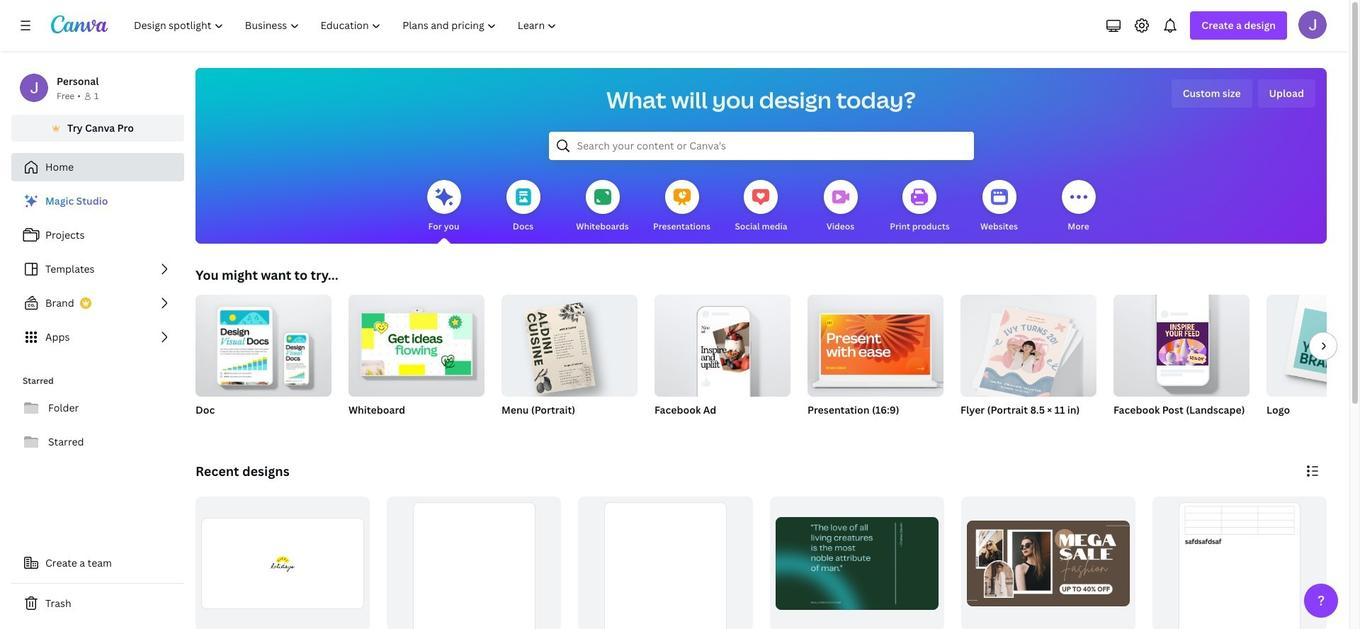 Task type: locate. For each thing, give the bounding box(es) containing it.
list
[[11, 187, 184, 351]]

None search field
[[549, 132, 974, 160]]

group
[[196, 289, 332, 435], [196, 289, 332, 397], [349, 289, 485, 435], [349, 289, 485, 397], [502, 289, 638, 435], [502, 289, 638, 397], [961, 289, 1097, 435], [961, 289, 1097, 401], [1114, 289, 1250, 435], [1114, 289, 1250, 397], [655, 295, 791, 435], [655, 295, 791, 397], [808, 295, 944, 435], [1267, 295, 1360, 435], [1267, 295, 1360, 397], [196, 497, 370, 629], [387, 497, 561, 629], [578, 497, 753, 629], [961, 497, 1136, 629], [1153, 497, 1327, 629]]

top level navigation element
[[125, 11, 569, 40]]

jacob simon image
[[1299, 11, 1327, 39]]



Task type: vqa. For each thing, say whether or not it's contained in the screenshot.
Designs. for your
no



Task type: describe. For each thing, give the bounding box(es) containing it.
Search search field
[[577, 132, 946, 159]]



